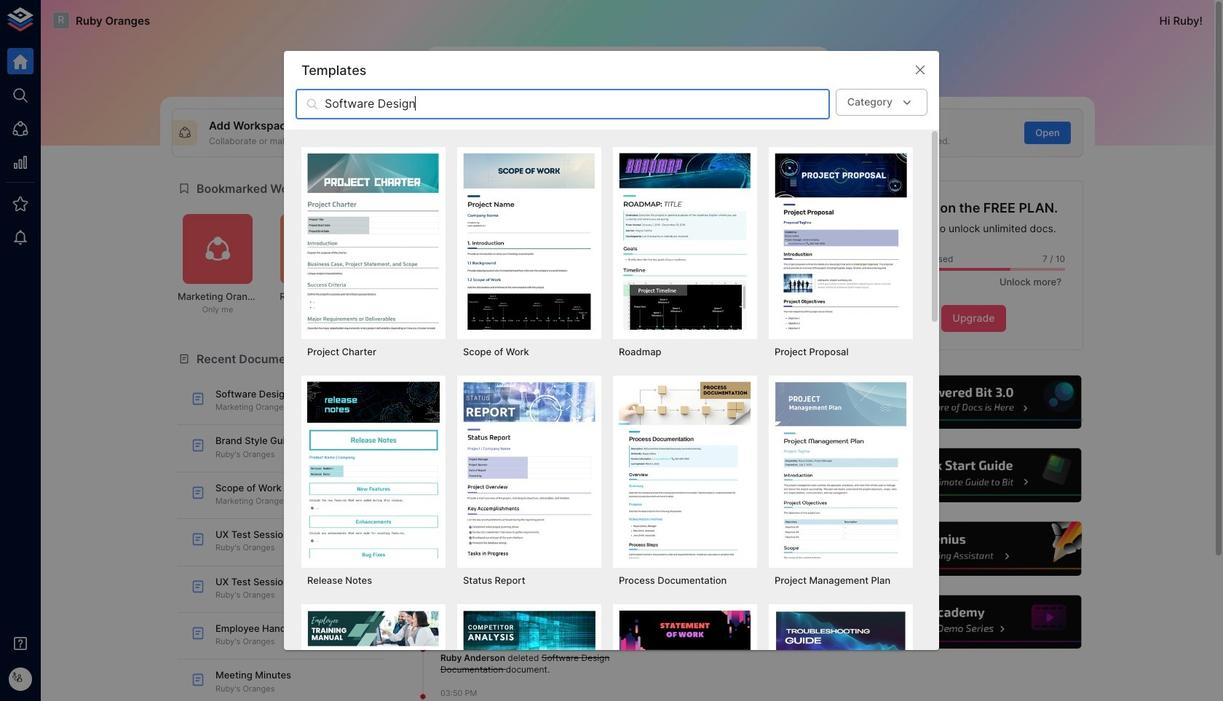 Task type: describe. For each thing, give the bounding box(es) containing it.
project charter image
[[307, 153, 440, 330]]

Search Templates... text field
[[325, 89, 830, 120]]

troubleshooting guide image
[[775, 611, 908, 702]]



Task type: locate. For each thing, give the bounding box(es) containing it.
dialog
[[284, 51, 940, 702]]

statement of work image
[[619, 611, 752, 702]]

competitor research report image
[[463, 611, 596, 702]]

status report image
[[463, 382, 596, 559]]

4 help image from the top
[[865, 594, 1084, 652]]

project management plan image
[[775, 382, 908, 559]]

project proposal image
[[775, 153, 908, 330]]

1 help image from the top
[[865, 374, 1084, 431]]

3 help image from the top
[[865, 520, 1084, 578]]

2 help image from the top
[[865, 447, 1084, 505]]

help image
[[865, 374, 1084, 431], [865, 447, 1084, 505], [865, 520, 1084, 578], [865, 594, 1084, 652]]

scope of work image
[[463, 153, 596, 330]]

process documentation image
[[619, 382, 752, 559]]

employee training manual image
[[307, 611, 440, 702]]

roadmap image
[[619, 153, 752, 330]]

release notes image
[[307, 382, 440, 559]]



Task type: vqa. For each thing, say whether or not it's contained in the screenshot.
COMPETITOR RESEARCH REPORT IMAGE
yes



